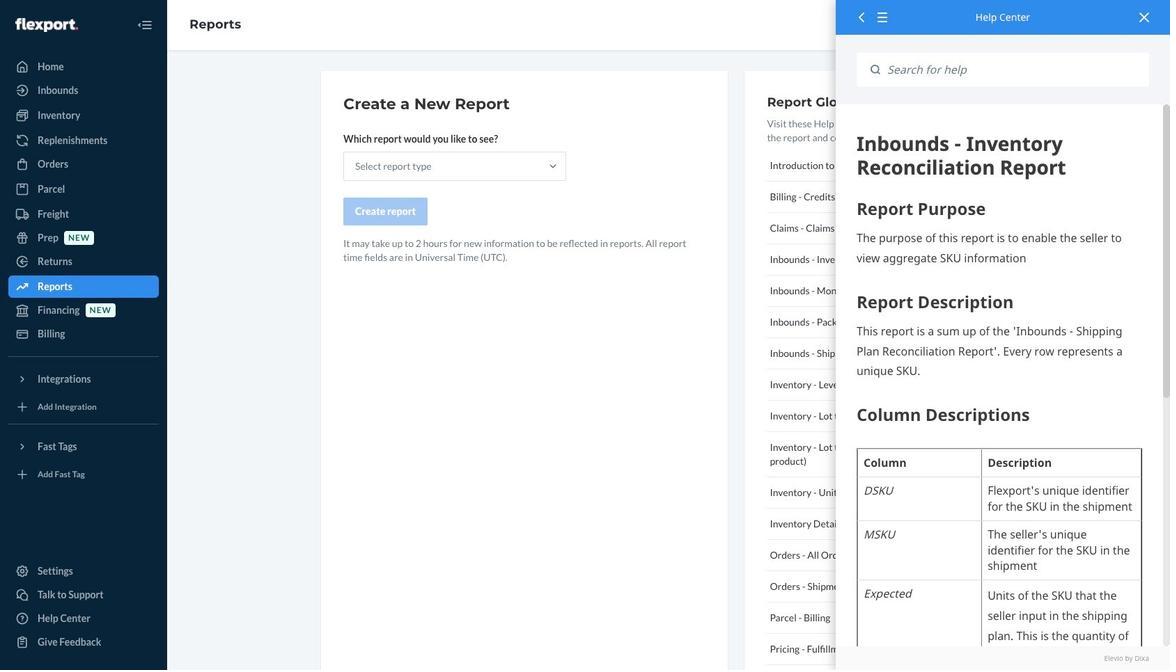 Task type: vqa. For each thing, say whether or not it's contained in the screenshot.
Fast in the dropdown button
no



Task type: describe. For each thing, give the bounding box(es) containing it.
close navigation image
[[137, 17, 153, 33]]

flexport logo image
[[15, 18, 78, 32]]

Search search field
[[880, 52, 1149, 87]]



